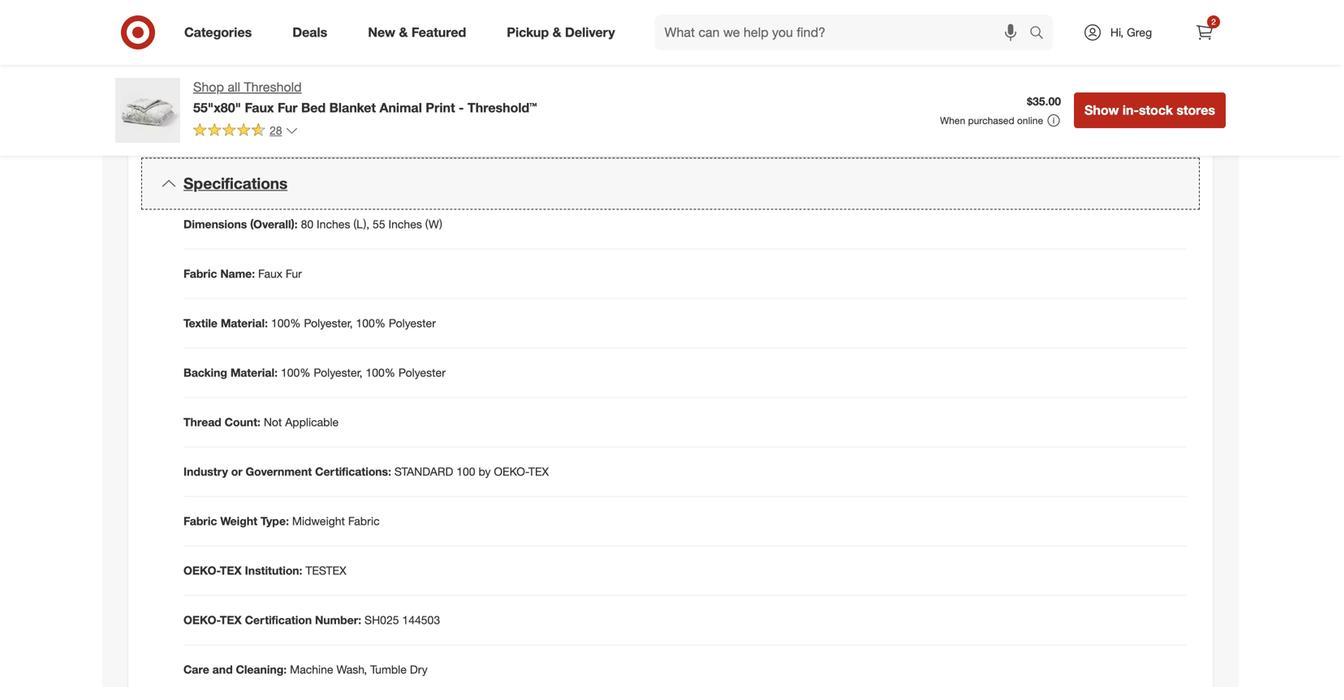 Task type: describe. For each thing, give the bounding box(es) containing it.
search button
[[1022, 15, 1061, 54]]

28 link
[[193, 123, 299, 141]]

(w)
[[425, 217, 442, 231]]

polyester for backing material: 100% polyester, 100% polyester
[[399, 366, 446, 380]]

fabric for fabric name: faux fur
[[184, 267, 217, 281]]

machine wash and tumble dry
[[200, 74, 353, 88]]

categories link
[[171, 15, 272, 50]]

around
[[775, 87, 811, 101]]

purchased
[[968, 115, 1015, 127]]

0 vertical spatial midweight
[[200, 51, 253, 65]]

show
[[1085, 102, 1119, 118]]

1 it from the left
[[834, 70, 841, 85]]

pickup
[[507, 24, 549, 40]]

cleaning:
[[236, 663, 287, 677]]

2 of from the left
[[1068, 70, 1078, 85]]

material,
[[997, 54, 1040, 68]]

industry
[[184, 465, 228, 479]]

144503
[[402, 613, 440, 628]]

this
[[1146, 22, 1167, 36]]

specifications button
[[141, 158, 1200, 210]]

construction inside cover yourself in luxe softness with this faux-fur ribbed bed blanket from threshold™. this plush throw blanket features a faux-fur construction with a neutral pattern that complements most decor styles. made from soft and snuggly midweight material, the blanket is both cozy and comfortable to use. drape it over the back of the sofa or lay it at the foot of your bed to quickly grab and wrap around you when the temperature drops.
[[897, 38, 961, 52]]

0 horizontal spatial faux-
[[200, 28, 229, 42]]

comfortable
[[698, 70, 760, 85]]

the down pattern
[[1044, 54, 1060, 68]]

show in-stock stores button
[[1074, 93, 1226, 128]]

greg
[[1127, 25, 1152, 39]]

55
[[373, 217, 385, 231]]

0 horizontal spatial standard
[[200, 96, 259, 110]]

grab
[[698, 87, 721, 101]]

not
[[264, 415, 282, 430]]

(l),
[[354, 217, 370, 231]]

or inside cover yourself in luxe softness with this faux-fur ribbed bed blanket from threshold™. this plush throw blanket features a faux-fur construction with a neutral pattern that complements most decor styles. made from soft and snuggly midweight material, the blanket is both cozy and comfortable to use. drape it over the back of the sofa or lay it at the foot of your bed to quickly grab and wrap around you when the temperature drops.
[[973, 70, 983, 85]]

and up 'quickly' in the right of the page
[[1168, 54, 1187, 68]]

categories
[[184, 24, 252, 40]]

is
[[1103, 54, 1111, 68]]

2 a from the left
[[988, 38, 994, 52]]

hi,
[[1111, 25, 1124, 39]]

throw inside cover yourself in luxe softness with this faux-fur ribbed bed blanket from threshold™. this plush throw blanket features a faux-fur construction with a neutral pattern that complements most decor styles. made from soft and snuggly midweight material, the blanket is both cozy and comfortable to use. drape it over the back of the sofa or lay it at the foot of your bed to quickly grab and wrap around you when the temperature drops.
[[729, 38, 758, 52]]

What can we help you find? suggestions appear below search field
[[655, 15, 1034, 50]]

2 inches from the left
[[389, 217, 422, 231]]

fur inside cover yourself in luxe softness with this faux-fur ribbed bed blanket from threshold™. this plush throw blanket features a faux-fur construction with a neutral pattern that complements most decor styles. made from soft and snuggly midweight material, the blanket is both cozy and comfortable to use. drape it over the back of the sofa or lay it at the foot of your bed to quickly grab and wrap around you when the temperature drops.
[[931, 22, 948, 36]]

softness
[[811, 22, 854, 36]]

both
[[1114, 54, 1138, 68]]

sofa
[[948, 70, 970, 85]]

featured
[[412, 24, 466, 40]]

0 horizontal spatial from
[[827, 54, 850, 68]]

care and cleaning: machine wash, tumble dry
[[184, 663, 428, 677]]

when
[[835, 87, 863, 101]]

the right at
[[1026, 70, 1042, 85]]

oeko-tex certification number: sh025 144503
[[184, 613, 440, 628]]

animal
[[380, 100, 422, 116]]

show in-stock stores
[[1085, 102, 1216, 118]]

you
[[814, 87, 832, 101]]

stores
[[1177, 102, 1216, 118]]

wash,
[[337, 663, 367, 677]]

polyester, for backing material:
[[314, 366, 363, 380]]

temperature
[[886, 87, 948, 101]]

80
[[301, 217, 314, 231]]

over
[[844, 70, 866, 85]]

in-
[[1123, 102, 1139, 118]]

blanket inside shop all threshold 55"x80" faux fur bed blanket animal print - threshold™
[[329, 100, 376, 116]]

blanket inside cover yourself in luxe softness with this faux-fur ribbed bed blanket from threshold™. this plush throw blanket features a faux-fur construction with a neutral pattern that complements most decor styles. made from soft and snuggly midweight material, the blanket is both cozy and comfortable to use. drape it over the back of the sofa or lay it at the foot of your bed to quickly grab and wrap around you when the temperature drops.
[[1015, 22, 1053, 36]]

weight
[[220, 514, 257, 529]]

1 a from the left
[[845, 38, 851, 52]]

drape
[[800, 70, 831, 85]]

number:
[[315, 613, 361, 628]]

name:
[[220, 267, 255, 281]]

2 vertical spatial fur
[[286, 267, 302, 281]]

dry
[[337, 74, 353, 88]]

this
[[881, 22, 900, 36]]

pattern
[[1035, 38, 1072, 52]]

1 vertical spatial faux
[[258, 267, 283, 281]]

2 horizontal spatial blanket
[[1063, 54, 1100, 68]]

0 horizontal spatial throw
[[245, 28, 274, 42]]

textile material: 100% polyester, 100% polyester
[[184, 316, 436, 330]]

fabric for fabric weight type: midweight fabric
[[184, 514, 217, 529]]

the down soft
[[869, 70, 885, 85]]

print
[[426, 100, 455, 116]]

polyester for textile material: 100% polyester, 100% polyester
[[389, 316, 436, 330]]

online
[[1017, 115, 1044, 127]]

certifications:
[[315, 465, 391, 479]]

yourself
[[732, 22, 772, 36]]

polyester, for textile material:
[[304, 316, 353, 330]]

textile
[[184, 316, 218, 330]]

0 horizontal spatial blanket
[[277, 28, 314, 42]]

the left sofa
[[929, 70, 945, 85]]

snuggly
[[899, 54, 938, 68]]

0 horizontal spatial construction
[[256, 51, 319, 65]]

tumble
[[298, 74, 333, 88]]

industry or government certifications: standard 100 by oeko-tex
[[184, 465, 549, 479]]

1 horizontal spatial 100
[[457, 465, 476, 479]]

standard 100 by oeko-tex certified
[[200, 96, 399, 110]]

dimensions (overall): 80 inches (l), 55 inches (w)
[[184, 217, 442, 231]]

when
[[940, 115, 966, 127]]

shop all threshold 55"x80" faux fur bed blanket animal print - threshold™
[[193, 79, 537, 116]]

thread count: not applicable
[[184, 415, 339, 430]]



Task type: locate. For each thing, give the bounding box(es) containing it.
delivery
[[565, 24, 615, 40]]

certification
[[245, 613, 312, 628]]

0 vertical spatial polyester
[[389, 316, 436, 330]]

faux right name:
[[258, 267, 283, 281]]

tumble
[[370, 663, 407, 677]]

1 vertical spatial polyester
[[399, 366, 446, 380]]

it left at
[[1004, 70, 1010, 85]]

government
[[246, 465, 312, 479]]

new & featured
[[368, 24, 466, 40]]

made
[[795, 54, 824, 68]]

machine left wash, at left bottom
[[290, 663, 333, 677]]

1 horizontal spatial &
[[553, 24, 562, 40]]

of down snuggly
[[916, 70, 926, 85]]

machine up 55"x80"
[[200, 74, 243, 88]]

1 horizontal spatial blanket
[[1015, 22, 1053, 36]]

1 horizontal spatial from
[[1056, 22, 1080, 36]]

construction up snuggly
[[897, 38, 961, 52]]

fur left 'ribbed'
[[931, 22, 948, 36]]

standard
[[200, 96, 259, 110], [395, 465, 453, 479]]

and right care
[[212, 663, 233, 677]]

of right foot
[[1068, 70, 1078, 85]]

with down 'ribbed'
[[964, 38, 985, 52]]

0 horizontal spatial of
[[916, 70, 926, 85]]

faux-fur throw blanket
[[200, 28, 314, 42]]

bed inside shop all threshold 55"x80" faux fur bed blanket animal print - threshold™
[[301, 100, 326, 116]]

fur up midweight construction
[[229, 28, 242, 42]]

wash
[[246, 74, 273, 88]]

1 horizontal spatial midweight
[[292, 514, 345, 529]]

0 vertical spatial or
[[973, 70, 983, 85]]

1 horizontal spatial to
[[1130, 70, 1140, 85]]

fur
[[229, 28, 242, 42], [881, 38, 894, 52]]

threshold™
[[468, 100, 537, 116]]

construction up machine wash and tumble dry
[[256, 51, 319, 65]]

polyester, up backing material: 100% polyester, 100% polyester
[[304, 316, 353, 330]]

& right pickup at the left of page
[[553, 24, 562, 40]]

$35.00
[[1027, 94, 1061, 109]]

1 vertical spatial 100
[[457, 465, 476, 479]]

material: for backing material:
[[231, 366, 278, 380]]

1 vertical spatial blanket
[[329, 100, 376, 116]]

blanket down in
[[761, 38, 798, 52]]

drops.
[[951, 87, 983, 101]]

1 horizontal spatial or
[[973, 70, 983, 85]]

or left lay
[[973, 70, 983, 85]]

cover yourself in luxe softness with this faux-fur ribbed bed blanket from threshold™. this plush throw blanket features a faux-fur construction with a neutral pattern that complements most decor styles. made from soft and snuggly midweight material, the blanket is both cozy and comfortable to use. drape it over the back of the sofa or lay it at the foot of your bed to quickly grab and wrap around you when the temperature drops.
[[698, 22, 1187, 101]]

1 vertical spatial midweight
[[292, 514, 345, 529]]

fabric name: faux fur
[[184, 267, 302, 281]]

fur inside shop all threshold 55"x80" faux fur bed blanket animal print - threshold™
[[278, 100, 298, 116]]

0 vertical spatial polyester,
[[304, 316, 353, 330]]

plush
[[698, 38, 726, 52]]

faux inside shop all threshold 55"x80" faux fur bed blanket animal print - threshold™
[[245, 100, 274, 116]]

cozy
[[1141, 54, 1164, 68]]

1 vertical spatial bed
[[301, 100, 326, 116]]

1 horizontal spatial it
[[1004, 70, 1010, 85]]

dry
[[410, 663, 428, 677]]

1 vertical spatial machine
[[290, 663, 333, 677]]

1 vertical spatial by
[[479, 465, 491, 479]]

blanket up midweight construction
[[277, 28, 314, 42]]

0 vertical spatial material:
[[221, 316, 268, 330]]

deals
[[293, 24, 327, 40]]

1 vertical spatial standard
[[395, 465, 453, 479]]

0 vertical spatial bed
[[991, 22, 1012, 36]]

pickup & delivery link
[[493, 15, 636, 50]]

and right wash
[[276, 74, 295, 88]]

1 horizontal spatial fur
[[881, 38, 894, 52]]

wrap
[[747, 87, 772, 101]]

applicable
[[285, 415, 339, 430]]

0 vertical spatial faux
[[245, 100, 274, 116]]

1 & from the left
[[399, 24, 408, 40]]

blanket
[[277, 28, 314, 42], [761, 38, 798, 52], [1063, 54, 1100, 68]]

0 vertical spatial machine
[[200, 74, 243, 88]]

1 horizontal spatial throw
[[729, 38, 758, 52]]

0 horizontal spatial or
[[231, 465, 243, 479]]

fabric left name:
[[184, 267, 217, 281]]

material: right backing on the left bottom of the page
[[231, 366, 278, 380]]

inches right 80
[[317, 217, 350, 231]]

throw up midweight construction
[[245, 28, 274, 42]]

0 horizontal spatial by
[[284, 96, 296, 110]]

1 vertical spatial with
[[964, 38, 985, 52]]

bed inside cover yourself in luxe softness with this faux-fur ribbed bed blanket from threshold™. this plush throw blanket features a faux-fur construction with a neutral pattern that complements most decor styles. made from soft and snuggly midweight material, the blanket is both cozy and comfortable to use. drape it over the back of the sofa or lay it at the foot of your bed to quickly grab and wrap around you when the temperature drops.
[[991, 22, 1012, 36]]

1 horizontal spatial by
[[479, 465, 491, 479]]

1 to from the left
[[763, 70, 773, 85]]

that
[[1075, 38, 1095, 52]]

(overall):
[[250, 217, 298, 231]]

faux- right this
[[903, 22, 931, 36]]

of
[[916, 70, 926, 85], [1068, 70, 1078, 85]]

1 horizontal spatial construction
[[897, 38, 961, 52]]

midweight
[[200, 51, 253, 65], [292, 514, 345, 529]]

1 horizontal spatial standard
[[395, 465, 453, 479]]

bed
[[991, 22, 1012, 36], [301, 100, 326, 116]]

a
[[845, 38, 851, 52], [988, 38, 994, 52]]

it left over
[[834, 70, 841, 85]]

0 vertical spatial standard
[[200, 96, 259, 110]]

midweight down categories link
[[200, 51, 253, 65]]

blanket down that
[[1063, 54, 1100, 68]]

1 horizontal spatial a
[[988, 38, 994, 52]]

1 vertical spatial fur
[[278, 100, 298, 116]]

1 horizontal spatial faux-
[[903, 22, 931, 36]]

fur down 80
[[286, 267, 302, 281]]

sh025
[[365, 613, 399, 628]]

0 horizontal spatial blanket
[[329, 100, 376, 116]]

1 vertical spatial from
[[827, 54, 850, 68]]

most
[[698, 54, 724, 68]]

0 horizontal spatial midweight
[[200, 51, 253, 65]]

1 vertical spatial polyester,
[[314, 366, 363, 380]]

pickup & delivery
[[507, 24, 615, 40]]

all
[[228, 79, 240, 95]]

luxe
[[787, 22, 808, 36]]

1 horizontal spatial machine
[[290, 663, 333, 677]]

inches right 55
[[389, 217, 422, 231]]

0 vertical spatial blanket
[[1015, 22, 1053, 36]]

to right bed
[[1130, 70, 1140, 85]]

lay
[[987, 70, 1001, 85]]

0 vertical spatial fur
[[931, 22, 948, 36]]

0 horizontal spatial to
[[763, 70, 773, 85]]

the right the when
[[866, 87, 882, 101]]

a left neutral
[[988, 38, 994, 52]]

fur
[[931, 22, 948, 36], [278, 100, 298, 116], [286, 267, 302, 281]]

blanket
[[1015, 22, 1053, 36], [329, 100, 376, 116]]

2 & from the left
[[553, 24, 562, 40]]

1 horizontal spatial blanket
[[761, 38, 798, 52]]

threshold
[[244, 79, 302, 95]]

machine
[[200, 74, 243, 88], [290, 663, 333, 677]]

55"x80"
[[193, 100, 241, 116]]

1 horizontal spatial with
[[964, 38, 985, 52]]

1 horizontal spatial inches
[[389, 217, 422, 231]]

0 vertical spatial with
[[857, 22, 878, 36]]

features
[[801, 38, 842, 52]]

0 vertical spatial by
[[284, 96, 296, 110]]

count:
[[225, 415, 261, 430]]

oeko-
[[299, 96, 334, 110], [494, 465, 529, 479], [184, 564, 220, 578], [184, 613, 220, 628]]

type:
[[261, 514, 289, 529]]

& for pickup
[[553, 24, 562, 40]]

specifications
[[184, 174, 288, 193]]

bed up neutral
[[991, 22, 1012, 36]]

0 horizontal spatial fur
[[229, 28, 242, 42]]

throw up decor
[[729, 38, 758, 52]]

with up faux-
[[857, 22, 878, 36]]

0 horizontal spatial 100
[[262, 96, 281, 110]]

complements
[[1098, 38, 1168, 52]]

search
[[1022, 26, 1061, 42]]

by
[[284, 96, 296, 110], [479, 465, 491, 479]]

new
[[368, 24, 396, 40]]

0 horizontal spatial a
[[845, 38, 851, 52]]

faux-
[[855, 38, 881, 52]]

1 vertical spatial material:
[[231, 366, 278, 380]]

soft
[[854, 54, 873, 68]]

2 it from the left
[[1004, 70, 1010, 85]]

2 link
[[1187, 15, 1223, 50]]

0 vertical spatial from
[[1056, 22, 1080, 36]]

midweight right type:
[[292, 514, 345, 529]]

deals link
[[279, 15, 348, 50]]

fabric weight type: midweight fabric
[[184, 514, 380, 529]]

1 vertical spatial or
[[231, 465, 243, 479]]

& right new
[[399, 24, 408, 40]]

0 horizontal spatial machine
[[200, 74, 243, 88]]

2 to from the left
[[1130, 70, 1140, 85]]

inches
[[317, 217, 350, 231], [389, 217, 422, 231]]

from up pattern
[[1056, 22, 1080, 36]]

blanket up neutral
[[1015, 22, 1053, 36]]

back
[[888, 70, 913, 85]]

fabric down industry or government certifications: standard 100 by oeko-tex
[[348, 514, 380, 529]]

from up over
[[827, 54, 850, 68]]

certified
[[357, 96, 399, 110]]

fur down threshold
[[278, 100, 298, 116]]

hi, greg
[[1111, 25, 1152, 39]]

it
[[834, 70, 841, 85], [1004, 70, 1010, 85]]

1 horizontal spatial of
[[1068, 70, 1078, 85]]

midweight
[[941, 54, 994, 68]]

quickly
[[1143, 70, 1179, 85]]

oeko-tex institution: testex
[[184, 564, 346, 578]]

0 horizontal spatial &
[[399, 24, 408, 40]]

neutral
[[998, 38, 1032, 52]]

fur inside cover yourself in luxe softness with this faux-fur ribbed bed blanket from threshold™. this plush throw blanket features a faux-fur construction with a neutral pattern that complements most decor styles. made from soft and snuggly midweight material, the blanket is both cozy and comfortable to use. drape it over the back of the sofa or lay it at the foot of your bed to quickly grab and wrap around you when the temperature drops.
[[881, 38, 894, 52]]

standard down all
[[200, 96, 259, 110]]

0 horizontal spatial bed
[[301, 100, 326, 116]]

fabric left 'weight'
[[184, 514, 217, 529]]

1 of from the left
[[916, 70, 926, 85]]

100%
[[271, 316, 301, 330], [356, 316, 386, 330], [281, 366, 311, 380], [366, 366, 396, 380]]

or right 'industry'
[[231, 465, 243, 479]]

-
[[459, 100, 464, 116]]

material:
[[221, 316, 268, 330], [231, 366, 278, 380]]

and down comfortable
[[725, 87, 744, 101]]

and up back at the right of page
[[876, 54, 895, 68]]

faux down threshold
[[245, 100, 274, 116]]

material: right textile at the left
[[221, 316, 268, 330]]

blanket down the dry
[[329, 100, 376, 116]]

image of 55"x80" faux fur bed blanket animal print - threshold™ image
[[115, 78, 180, 143]]

thread
[[184, 415, 221, 430]]

standard right certifications:
[[395, 465, 453, 479]]

a left faux-
[[845, 38, 851, 52]]

faux- inside cover yourself in luxe softness with this faux-fur ribbed bed blanket from threshold™. this plush throw blanket features a faux-fur construction with a neutral pattern that complements most decor styles. made from soft and snuggly midweight material, the blanket is both cozy and comfortable to use. drape it over the back of the sofa or lay it at the foot of your bed to quickly grab and wrap around you when the temperature drops.
[[903, 22, 931, 36]]

bed down tumble
[[301, 100, 326, 116]]

fur down this
[[881, 38, 894, 52]]

fabric
[[184, 267, 217, 281], [184, 514, 217, 529], [348, 514, 380, 529]]

1 horizontal spatial bed
[[991, 22, 1012, 36]]

28
[[270, 123, 282, 138]]

faux- up midweight construction
[[200, 28, 229, 42]]

material: for textile material:
[[221, 316, 268, 330]]

polyester, up applicable
[[314, 366, 363, 380]]

0 horizontal spatial inches
[[317, 217, 350, 231]]

cover
[[698, 22, 729, 36]]

& for new
[[399, 24, 408, 40]]

0 horizontal spatial with
[[857, 22, 878, 36]]

backing
[[184, 366, 227, 380]]

0 horizontal spatial it
[[834, 70, 841, 85]]

use.
[[776, 70, 797, 85]]

shop
[[193, 79, 224, 95]]

styles.
[[760, 54, 792, 68]]

in
[[775, 22, 784, 36]]

2
[[1212, 17, 1216, 27]]

polyester
[[389, 316, 436, 330], [399, 366, 446, 380]]

1 inches from the left
[[317, 217, 350, 231]]

to down styles.
[[763, 70, 773, 85]]

0 vertical spatial 100
[[262, 96, 281, 110]]



Task type: vqa. For each thing, say whether or not it's contained in the screenshot.


